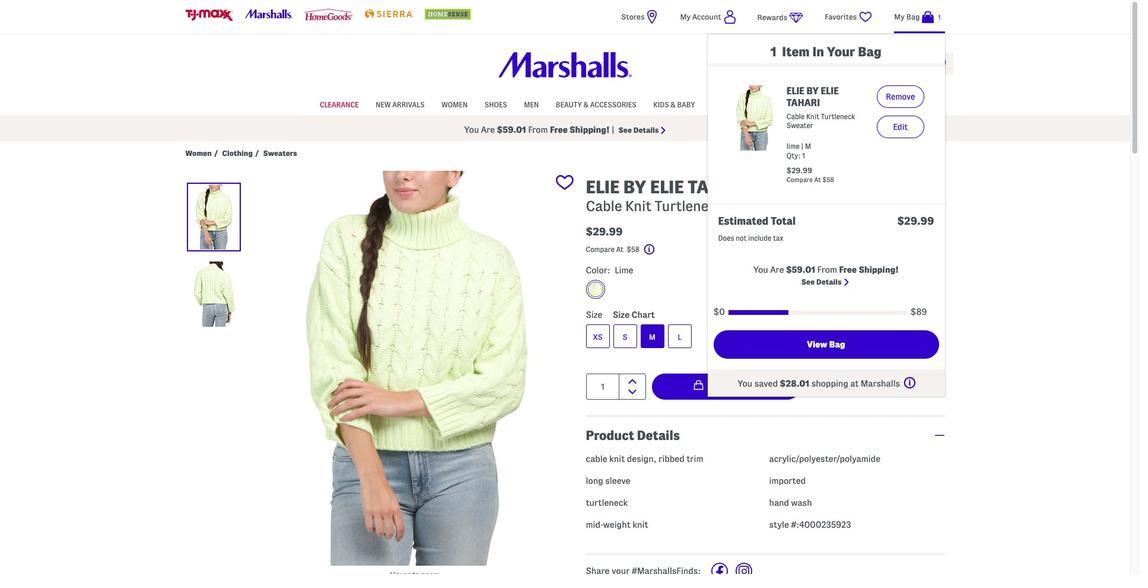 Task type: vqa. For each thing, say whether or not it's contained in the screenshot.
CLOSE DIALOG element
no



Task type: locate. For each thing, give the bounding box(es) containing it.
cable knit turtleneck sweater link
[[787, 112, 870, 130]]

shoes link
[[485, 95, 507, 113]]

2 horizontal spatial bag
[[906, 12, 920, 21]]

knit
[[609, 455, 625, 464], [633, 521, 648, 530]]

1 vertical spatial tahari
[[688, 177, 751, 197]]

in
[[813, 44, 824, 59]]

1 horizontal spatial women link
[[442, 95, 468, 113]]

0 vertical spatial elie by elie tahari cable knit turtleneck sweater
[[787, 86, 855, 129]]

&
[[584, 101, 589, 108], [671, 101, 676, 108]]

women left shoes
[[442, 101, 468, 108]]

details
[[633, 126, 659, 134], [816, 278, 842, 286], [637, 428, 680, 442]]

1 right my bag
[[938, 14, 941, 21]]

see details link
[[619, 126, 666, 134], [801, 276, 849, 288]]

0 horizontal spatial $59.01
[[497, 125, 526, 135]]

1 my from the left
[[680, 12, 691, 21]]

l link
[[668, 324, 692, 348]]

my bag
[[894, 12, 920, 21]]

1 horizontal spatial compare
[[787, 176, 813, 183]]

tahari inside 1       item in your bag banner
[[787, 98, 820, 108]]

beauty
[[556, 101, 582, 108]]

0 horizontal spatial by
[[624, 177, 646, 197]]

acrylic/polyester/polyamide
[[769, 455, 881, 464]]

1 horizontal spatial |
[[801, 142, 804, 150]]

gifts
[[792, 101, 811, 108]]

item
[[782, 44, 810, 59]]

0 horizontal spatial elie by elie tahari cable knit turtleneck sweater
[[586, 177, 780, 214]]

0 vertical spatial sweater
[[787, 122, 813, 129]]

cable inside elie by elie tahari main content
[[586, 199, 622, 214]]

m down chart
[[649, 333, 656, 341]]

/
[[214, 149, 218, 157], [255, 149, 259, 157]]

1 vertical spatial free
[[839, 265, 857, 275]]

my for my bag
[[894, 12, 905, 21]]

0 horizontal spatial women link
[[185, 148, 212, 158]]

compare left the at $58
[[787, 176, 813, 183]]

tahari up cable knit turtleneck sweater link
[[787, 98, 820, 108]]

0 vertical spatial see
[[619, 126, 632, 134]]

0 horizontal spatial knit
[[625, 199, 652, 214]]

1 vertical spatial $59.01
[[786, 265, 815, 275]]

2 vertical spatial you
[[738, 379, 753, 388]]

1 horizontal spatial you
[[738, 379, 753, 388]]

1 horizontal spatial see
[[801, 278, 815, 286]]

0 vertical spatial shipping!
[[570, 125, 610, 135]]

/ left clothing
[[214, 149, 218, 157]]

marquee
[[0, 118, 1130, 141]]

1 vertical spatial you
[[754, 265, 768, 275]]

1 horizontal spatial tahari
[[787, 98, 820, 108]]

shipping! inside marquee
[[570, 125, 610, 135]]

1 horizontal spatial elie by elie tahari cable knit turtleneck sweater
[[787, 86, 855, 129]]

menu bar containing clearance
[[185, 94, 945, 115]]

2 size from the left
[[613, 310, 630, 320]]

$28.01
[[780, 379, 809, 388]]

0 horizontal spatial 1
[[802, 152, 805, 160]]

estimated
[[718, 215, 769, 227]]

cable knit turtleneck sweater image inside 1       item in your bag banner
[[729, 85, 779, 151]]

home refresh link
[[712, 94, 775, 115]]

1 size from the left
[[586, 310, 602, 320]]

& right 'kids'
[[671, 101, 676, 108]]

| right lime
[[801, 142, 804, 150]]

0 horizontal spatial are
[[481, 125, 495, 135]]

0 vertical spatial knit
[[806, 113, 819, 120]]

1 vertical spatial shipping!
[[859, 265, 899, 275]]

size up s link
[[613, 310, 630, 320]]

are inside marquee
[[481, 125, 495, 135]]

m right lime
[[805, 142, 811, 150]]

1 vertical spatial turtleneck
[[655, 199, 724, 214]]

edit link
[[877, 116, 924, 138]]

2 & from the left
[[671, 101, 676, 108]]

you inside marquee
[[464, 125, 479, 135]]

gifts link
[[792, 95, 811, 113]]

are
[[481, 125, 495, 135], [770, 265, 784, 275]]

0 horizontal spatial turtleneck
[[655, 199, 724, 214]]

home refresh
[[724, 101, 775, 108]]

|
[[612, 125, 615, 135], [801, 142, 804, 150]]

see inside you are $59.01 from free shipping! | see details
[[619, 126, 632, 134]]

1 vertical spatial knit
[[625, 199, 652, 214]]

color: list box
[[586, 280, 945, 305]]

0 horizontal spatial cable
[[586, 199, 622, 214]]

0 vertical spatial free
[[550, 125, 568, 135]]

| down accessories
[[612, 125, 615, 135]]

sweater down gifts
[[787, 122, 813, 129]]

0 vertical spatial by
[[807, 86, 819, 96]]

my up search text field
[[894, 12, 905, 21]]

m inside lime       | m qty:    1
[[805, 142, 811, 150]]

0 horizontal spatial see
[[619, 126, 632, 134]]

0 horizontal spatial size
[[586, 310, 602, 320]]

1       item in your bag banner
[[0, 0, 1130, 397]]

tahari inside elie by elie tahari main content
[[688, 177, 751, 197]]

style #:4000235923
[[769, 521, 851, 530]]

size chart
[[613, 310, 655, 320]]

| inside lime       | m qty:    1
[[801, 142, 804, 150]]

1 vertical spatial details
[[816, 278, 842, 286]]

knit
[[806, 113, 819, 120], [625, 199, 652, 214]]

compare inside $29.99 compare at $58
[[787, 176, 813, 183]]

Search text field
[[816, 52, 954, 76]]

$59.01 up color: list box
[[786, 265, 815, 275]]

2 vertical spatial bag
[[829, 340, 845, 349]]

0 vertical spatial |
[[612, 125, 615, 135]]

include
[[748, 234, 771, 242]]

1 vertical spatial women
[[185, 149, 212, 157]]

free inside marquee
[[550, 125, 568, 135]]

1       item in your bag
[[771, 44, 882, 59]]

$59.01 down shoes
[[497, 125, 526, 135]]

None submit
[[935, 57, 947, 69], [652, 373, 800, 400], [935, 57, 947, 69], [652, 373, 800, 400]]

estimated total
[[718, 215, 796, 227]]

compare inside elie by elie tahari main content
[[586, 245, 615, 253]]

hand wash
[[769, 499, 812, 508]]

tjmaxx.com image
[[185, 9, 233, 21]]

accessories
[[590, 101, 636, 108]]

& right beauty
[[584, 101, 589, 108]]

sweater inside 1       item in your bag banner
[[787, 122, 813, 129]]

women inside menu bar
[[442, 101, 468, 108]]

women left clothing
[[185, 149, 212, 157]]

0 vertical spatial 1
[[938, 14, 941, 21]]

0 horizontal spatial shipping!
[[570, 125, 610, 135]]

1 horizontal spatial &
[[671, 101, 676, 108]]

1 vertical spatial |
[[801, 142, 804, 150]]

you inside you are $59.01 from free shipping! see details
[[754, 265, 768, 275]]

saved
[[755, 379, 778, 388]]

bag for view bag
[[829, 340, 845, 349]]

menu bar
[[185, 94, 945, 115]]

1 horizontal spatial /
[[255, 149, 259, 157]]

chart
[[632, 310, 655, 320]]

0 vertical spatial bag
[[906, 12, 920, 21]]

1 vertical spatial see details link
[[801, 276, 849, 288]]

from inside marquee
[[528, 125, 548, 135]]

account
[[692, 12, 721, 21]]

1 horizontal spatial see details link
[[801, 276, 849, 288]]

1 vertical spatial see
[[801, 278, 815, 286]]

0 horizontal spatial compare
[[586, 245, 615, 253]]

sweater inside elie by elie tahari main content
[[727, 199, 780, 214]]

new arrivals
[[376, 101, 425, 108]]

shipping! inside you are $59.01 from free shipping! see details
[[859, 265, 899, 275]]

shipping! for |
[[570, 125, 610, 135]]

my left account
[[680, 12, 691, 21]]

0 vertical spatial see details link
[[619, 126, 666, 134]]

elie by elie tahari main content
[[0, 141, 1130, 574]]

xs
[[593, 333, 602, 341]]

are down shoes
[[481, 125, 495, 135]]

are inside you are $59.01 from free shipping! see details
[[770, 265, 784, 275]]

1 horizontal spatial bag
[[858, 44, 882, 59]]

1 / from the left
[[214, 149, 218, 157]]

new arrivals link
[[376, 95, 425, 113]]

my
[[680, 12, 691, 21], [894, 12, 905, 21]]

bag up the site search search field at right
[[906, 12, 920, 21]]

sweater
[[787, 122, 813, 129], [727, 199, 780, 214]]

design,
[[627, 455, 657, 464]]

free inside you are $59.01 from free shipping! see details
[[839, 265, 857, 275]]

1 vertical spatial cable
[[586, 199, 622, 214]]

1 vertical spatial by
[[624, 177, 646, 197]]

bag right view on the right of the page
[[829, 340, 845, 349]]

$59.01
[[497, 125, 526, 135], [786, 265, 815, 275]]

elie by elie tahari cable knit turtleneck sweater
[[787, 86, 855, 129], [586, 177, 780, 214]]

rewards link
[[757, 10, 803, 25]]

you saved $28.01 shopping at marshalls
[[738, 379, 902, 388]]

cable inside 1       item in your bag banner
[[787, 113, 805, 120]]

0 horizontal spatial my
[[680, 12, 691, 21]]

| inside marquee
[[612, 125, 615, 135]]

my account
[[680, 12, 721, 21]]

view
[[807, 340, 827, 349]]

0 horizontal spatial bag
[[829, 340, 845, 349]]

1 vertical spatial knit
[[633, 521, 648, 530]]

1 vertical spatial elie by elie tahari cable knit turtleneck sweater
[[586, 177, 780, 214]]

women inside elie by elie tahari main content
[[185, 149, 212, 157]]

men
[[524, 101, 539, 108]]

1 horizontal spatial sweater
[[787, 122, 813, 129]]

1 horizontal spatial $29.99
[[787, 166, 812, 174]]

1 vertical spatial from
[[817, 265, 837, 275]]

edit
[[893, 122, 908, 132]]

0 horizontal spatial sweater
[[727, 199, 780, 214]]

stores
[[621, 12, 645, 21]]

1 horizontal spatial are
[[770, 265, 784, 275]]

2 vertical spatial details
[[637, 428, 680, 442]]

$59.01 inside you are $59.01 from free shipping! see details
[[786, 265, 815, 275]]

0 horizontal spatial tahari
[[688, 177, 751, 197]]

compare up color:
[[586, 245, 615, 253]]

view bag link
[[713, 330, 939, 359]]

1 inside lime       | m qty:    1
[[802, 152, 805, 160]]

0 horizontal spatial &
[[584, 101, 589, 108]]

0 horizontal spatial $29.99
[[586, 226, 623, 237]]

1 & from the left
[[584, 101, 589, 108]]

knit inside 1       item in your bag banner
[[806, 113, 819, 120]]

cable up compare at              $58
[[586, 199, 622, 214]]

sleeve
[[605, 477, 631, 486]]

bag
[[906, 12, 920, 21], [858, 44, 882, 59], [829, 340, 845, 349]]

knit right 'cable'
[[609, 455, 625, 464]]

knit right 'weight'
[[633, 521, 648, 530]]

1 right qty: at the right of the page
[[802, 152, 805, 160]]

2 horizontal spatial $29.99
[[897, 215, 934, 227]]

knit down gifts
[[806, 113, 819, 120]]

clearance link
[[320, 95, 359, 113]]

from
[[528, 125, 548, 135], [817, 265, 837, 275]]

mid-
[[586, 521, 603, 530]]

1 vertical spatial 1
[[802, 152, 805, 160]]

1 horizontal spatial my
[[894, 12, 905, 21]]

elie
[[787, 86, 805, 96], [821, 86, 839, 96], [586, 177, 620, 197], [650, 177, 684, 197]]

s link
[[613, 324, 637, 348]]

knit up $58 on the top right of the page
[[625, 199, 652, 214]]

0 vertical spatial cable
[[787, 113, 805, 120]]

from inside you are $59.01 from free shipping! see details
[[817, 265, 837, 275]]

from for |
[[528, 125, 548, 135]]

1 horizontal spatial size
[[613, 310, 630, 320]]

tahari up estimated
[[688, 177, 751, 197]]

1 horizontal spatial knit
[[806, 113, 819, 120]]

cable knit turtleneck sweater image
[[729, 85, 779, 151], [258, 171, 574, 566], [188, 185, 239, 250], [188, 262, 239, 327]]

you for you are $59.01 from free shipping! see details
[[754, 265, 768, 275]]

women link left shoes link at the top
[[442, 95, 468, 113]]

at $58
[[814, 176, 834, 183]]

/ right clothing link
[[255, 149, 259, 157]]

women link left clothing
[[185, 148, 212, 158]]

2 my from the left
[[894, 12, 905, 21]]

men link
[[524, 95, 539, 113]]

1 horizontal spatial $59.01
[[786, 265, 815, 275]]

are up color: list box
[[770, 265, 784, 275]]

0 horizontal spatial /
[[214, 149, 218, 157]]

0 horizontal spatial |
[[612, 125, 615, 135]]

1 horizontal spatial by
[[807, 86, 819, 96]]

remove
[[886, 92, 915, 101]]

1 horizontal spatial turtleneck
[[821, 113, 855, 120]]

1 vertical spatial women link
[[185, 148, 212, 158]]

0 vertical spatial tahari
[[787, 98, 820, 108]]

knit inside elie by elie tahari main content
[[625, 199, 652, 214]]

0 vertical spatial knit
[[609, 455, 625, 464]]

0 horizontal spatial m
[[649, 333, 656, 341]]

0 horizontal spatial women
[[185, 149, 212, 157]]

homesense.com image
[[425, 9, 472, 19]]

size up xs link
[[586, 310, 602, 320]]

arrivals
[[392, 101, 425, 108]]

sweater up estimated total
[[727, 199, 780, 214]]

0 horizontal spatial from
[[528, 125, 548, 135]]

cable down gifts
[[787, 113, 805, 120]]

2 horizontal spatial you
[[754, 265, 768, 275]]

0 horizontal spatial see details link
[[619, 126, 666, 134]]

& for beauty
[[584, 101, 589, 108]]

$59.01 inside marquee
[[497, 125, 526, 135]]

#:4000235923
[[791, 521, 851, 530]]

0 vertical spatial are
[[481, 125, 495, 135]]

1 vertical spatial m
[[649, 333, 656, 341]]

1 horizontal spatial m
[[805, 142, 811, 150]]

0 vertical spatial m
[[805, 142, 811, 150]]

size list box
[[586, 324, 945, 352]]

1 vertical spatial are
[[770, 265, 784, 275]]

0 vertical spatial details
[[633, 126, 659, 134]]

0 vertical spatial compare
[[787, 176, 813, 183]]

lime
[[787, 142, 800, 150]]

1 horizontal spatial from
[[817, 265, 837, 275]]

lime       | m qty:    1
[[787, 142, 811, 160]]

0 vertical spatial turtleneck
[[821, 113, 855, 120]]

0 vertical spatial from
[[528, 125, 548, 135]]

0 vertical spatial $59.01
[[497, 125, 526, 135]]

bag right your
[[858, 44, 882, 59]]

by inside 1       item in your bag banner
[[807, 86, 819, 96]]

1 vertical spatial sweater
[[727, 199, 780, 214]]

beauty & accessories link
[[556, 95, 636, 113]]



Task type: describe. For each thing, give the bounding box(es) containing it.
your
[[827, 44, 855, 59]]

site search search field
[[816, 52, 954, 76]]

l
[[678, 333, 682, 341]]

kids & baby
[[653, 101, 695, 108]]

women for women
[[442, 101, 468, 108]]

qty:
[[787, 152, 801, 160]]

$29.99 inside $29.99 compare at $58
[[787, 166, 812, 174]]

favorites link
[[825, 9, 874, 24]]

1 horizontal spatial knit
[[633, 521, 648, 530]]

s
[[623, 333, 627, 341]]

elie by elie tahari cable knit turtleneck sweater inside 1       item in your bag banner
[[787, 86, 855, 129]]

you are $59.01 from free shipping! | see details
[[464, 125, 659, 135]]

size chart link
[[613, 310, 655, 320]]

my account link
[[680, 9, 736, 24]]

cable
[[586, 455, 607, 464]]

long
[[586, 477, 603, 486]]

remove link
[[877, 85, 924, 108]]

imported
[[769, 477, 806, 486]]

marshalls
[[861, 379, 900, 388]]

favorites
[[825, 12, 857, 21]]

new
[[376, 101, 391, 108]]

total
[[771, 215, 796, 227]]

0 horizontal spatial knit
[[609, 455, 625, 464]]

cable knit design, ribbed trim
[[586, 455, 703, 464]]

product details link
[[586, 417, 945, 454]]

home
[[724, 101, 744, 108]]

by inside main content
[[624, 177, 646, 197]]

mid-weight knit
[[586, 521, 648, 530]]

m link
[[640, 324, 664, 348]]

clearance
[[320, 101, 359, 108]]

kids
[[653, 101, 669, 108]]

$59.01 for |
[[497, 125, 526, 135]]

sweaters link
[[263, 148, 297, 158]]

clothing link
[[222, 148, 253, 158]]

details inside you are $59.01 from free shipping! | see details
[[633, 126, 659, 134]]

women for women / clothing / sweaters
[[185, 149, 212, 157]]

lime
[[615, 266, 633, 275]]

beauty & accessories
[[556, 101, 636, 108]]

2 / from the left
[[255, 149, 259, 157]]

lime image
[[588, 282, 603, 297]]

size for size chart
[[613, 310, 630, 320]]

refresh
[[745, 101, 775, 108]]

compare at              $58
[[586, 245, 641, 253]]

up image
[[628, 379, 636, 384]]

1 vertical spatial bag
[[858, 44, 882, 59]]

from for see
[[817, 265, 837, 275]]

stores link
[[621, 9, 659, 24]]

turtleneck inside elie by elie tahari main content
[[655, 199, 724, 214]]

$29.99 compare at $58
[[787, 166, 834, 183]]

shoes
[[485, 101, 507, 108]]

product
[[586, 428, 634, 442]]

does not include tax
[[718, 234, 784, 242]]

hand
[[769, 499, 789, 508]]

marshalls.com image
[[245, 9, 293, 19]]

sierra.com image
[[365, 9, 413, 19]]

you are $59.01 from free shipping! see details
[[754, 265, 899, 286]]

see details link inside marquee
[[619, 126, 666, 134]]

see inside you are $59.01 from free shipping! see details
[[801, 278, 815, 286]]

sweaters
[[263, 149, 297, 157]]

kids & baby link
[[653, 95, 695, 113]]

color: lime
[[586, 266, 633, 275]]

shopping
[[811, 379, 848, 388]]

bag for my bag
[[906, 12, 920, 21]]

details inside you are $59.01 from free shipping! see details
[[816, 278, 842, 286]]

free for |
[[550, 125, 568, 135]]

$58
[[627, 245, 640, 253]]

$89
[[911, 307, 927, 317]]

& for kids
[[671, 101, 676, 108]]

xs link
[[586, 324, 610, 348]]

m inside "link"
[[649, 333, 656, 341]]

homegoods.com image
[[305, 9, 353, 20]]

free for see
[[839, 265, 857, 275]]

$0
[[713, 307, 725, 317]]

marshalls home image
[[498, 52, 632, 78]]

plus image
[[934, 435, 945, 436]]

style
[[769, 521, 789, 530]]

my bag link
[[894, 9, 945, 24]]

color:
[[586, 266, 610, 275]]

turtleneck
[[586, 499, 628, 508]]

elie by elie tahari cable knit turtleneck sweater inside elie by elie tahari main content
[[586, 177, 780, 214]]

tax
[[773, 234, 784, 242]]

you for you are $59.01 from free shipping! | see details
[[464, 125, 479, 135]]

menu bar inside 1       item in your bag banner
[[185, 94, 945, 115]]

you for you saved $28.01 shopping at marshalls
[[738, 379, 753, 388]]

at
[[850, 379, 859, 388]]

$59.01 for see
[[786, 265, 815, 275]]

weight
[[603, 521, 631, 530]]

are for see
[[770, 265, 784, 275]]

long sleeve
[[586, 477, 631, 486]]

$29.99 inside elie by elie tahari main content
[[586, 226, 623, 237]]

rewards
[[757, 13, 787, 21]]

ribbed
[[659, 455, 685, 464]]

product details
[[586, 428, 680, 442]]

are for |
[[481, 125, 495, 135]]

down image
[[628, 390, 636, 394]]

size for size
[[586, 310, 602, 320]]

not
[[736, 234, 747, 242]]

my for my account
[[680, 12, 691, 21]]

turtleneck inside 1       item in your bag banner
[[821, 113, 855, 120]]

marquee containing you are
[[0, 118, 1130, 141]]

baby
[[677, 101, 695, 108]]

clothing
[[222, 149, 253, 157]]

women / clothing / sweaters
[[185, 149, 297, 157]]

trim
[[687, 455, 703, 464]]

0 vertical spatial women link
[[442, 95, 468, 113]]

details inside elie by elie tahari main content
[[637, 428, 680, 442]]

1 horizontal spatial 1
[[938, 14, 941, 21]]

view bag
[[807, 340, 845, 349]]

shipping! for see
[[859, 265, 899, 275]]



